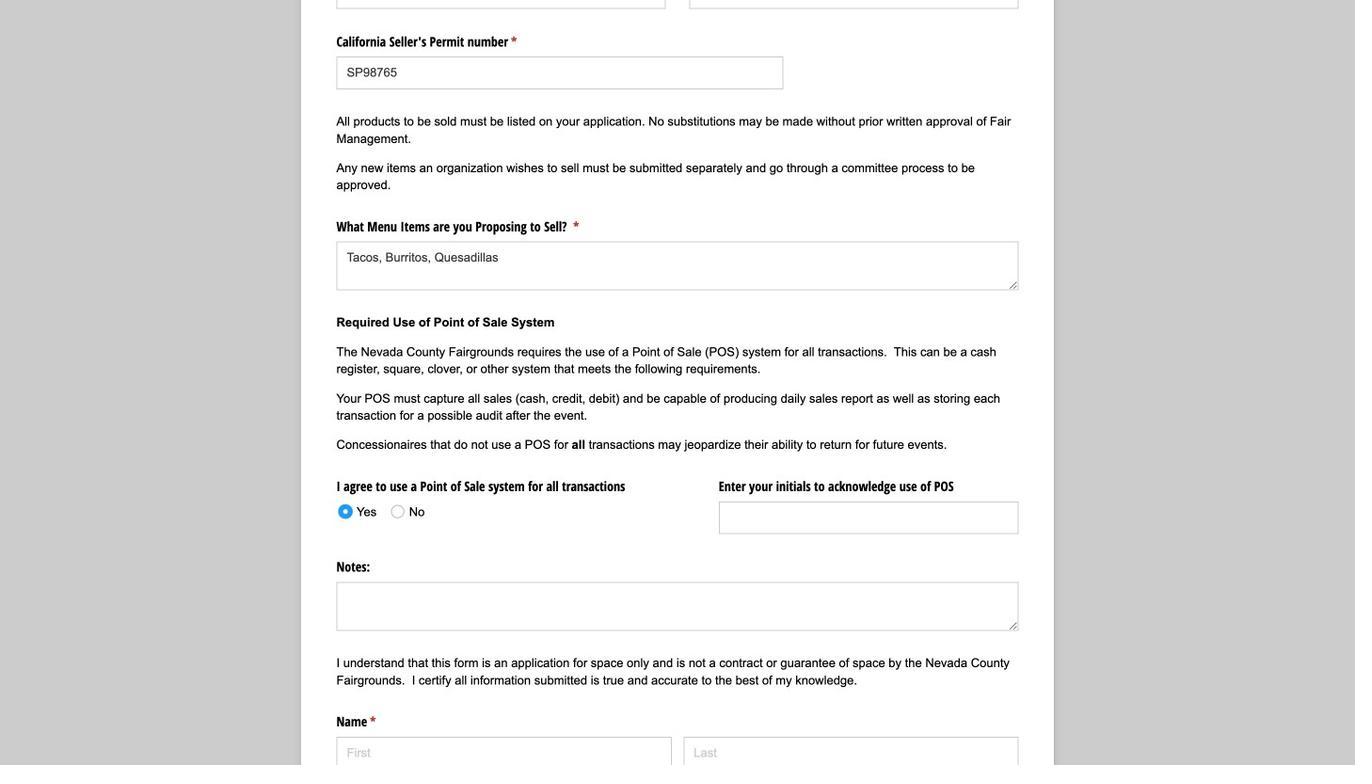 Task type: describe. For each thing, give the bounding box(es) containing it.
First text field
[[337, 737, 672, 765]]

Last text field
[[684, 737, 1019, 765]]



Task type: locate. For each thing, give the bounding box(es) containing it.
None text field
[[337, 0, 666, 9], [690, 0, 1019, 9], [337, 57, 784, 89], [337, 582, 1019, 631], [337, 0, 666, 9], [690, 0, 1019, 9], [337, 57, 784, 89], [337, 582, 1019, 631]]

None radio
[[332, 497, 389, 525]]

None text field
[[337, 242, 1019, 291], [719, 502, 1019, 534], [337, 242, 1019, 291], [719, 502, 1019, 534]]

None radio
[[385, 497, 425, 525]]



Task type: vqa. For each thing, say whether or not it's contained in the screenshot.
City text box
no



